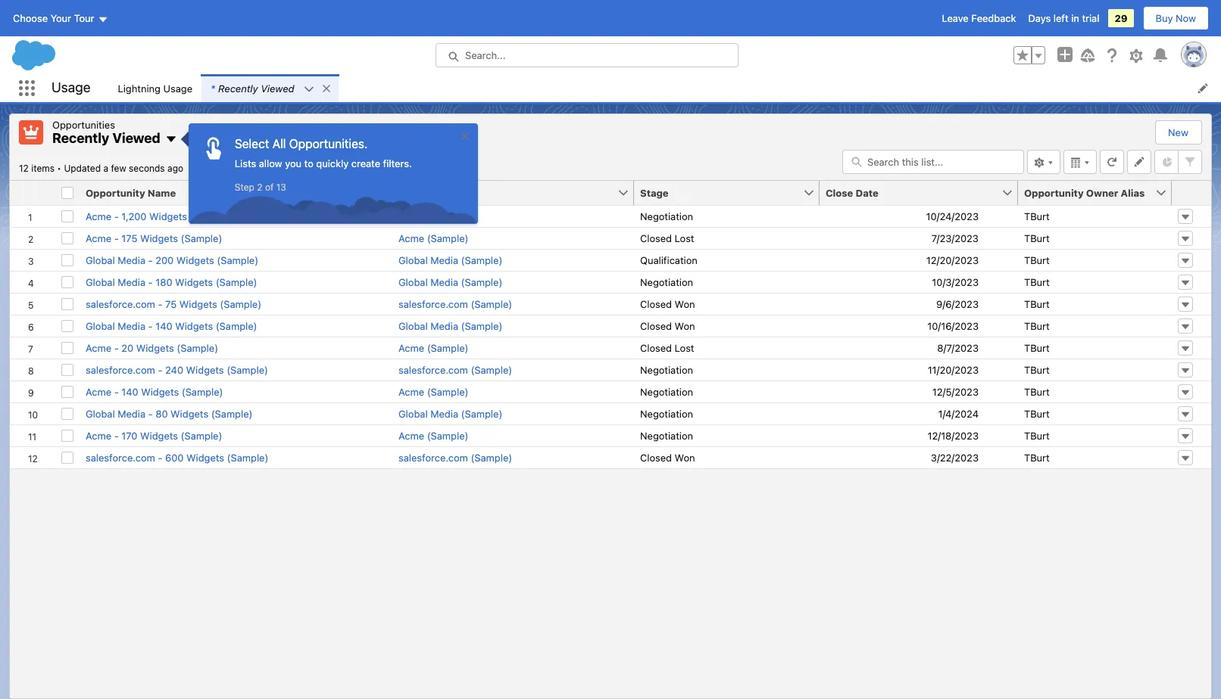 Task type: describe. For each thing, give the bounding box(es) containing it.
acme (sample) link for acme - 140 widgets (sample)
[[398, 386, 468, 398]]

Search Recently Viewed list view. search field
[[842, 150, 1024, 174]]

acme (sample) for acme - 175 widgets (sample)
[[398, 232, 468, 244]]

alias
[[1121, 187, 1145, 199]]

salesforce.com - 75 widgets (sample)
[[86, 298, 261, 310]]

closed for 8/7/2023
[[640, 342, 672, 354]]

buy now
[[1156, 12, 1196, 24]]

global for global media - 140 widgets (sample) link
[[86, 320, 115, 332]]

global for global media - 140 widgets (sample) global media (sample) link
[[398, 320, 428, 332]]

10/16/2023
[[927, 320, 979, 332]]

tour
[[74, 12, 94, 24]]

2
[[257, 182, 263, 193]]

stage button
[[634, 181, 803, 205]]

240
[[165, 364, 183, 376]]

global media (sample) for global media - 200 widgets (sample)
[[398, 254, 503, 266]]

9/6/2023
[[936, 298, 979, 310]]

200
[[155, 254, 174, 266]]

salesforce.com for salesforce.com (sample) link associated with salesforce.com - 75 widgets (sample)
[[398, 298, 468, 310]]

opportunity name element
[[80, 181, 401, 206]]

allow
[[259, 157, 282, 169]]

11/20/2023
[[928, 364, 979, 376]]

lost for 7/23/2023
[[675, 232, 694, 244]]

closed lost for 8/7/2023
[[640, 342, 694, 354]]

left
[[1054, 12, 1069, 24]]

*
[[211, 82, 215, 94]]

global media - 200 widgets (sample) link
[[86, 254, 258, 266]]

closed lost for 7/23/2023
[[640, 232, 694, 244]]

account name
[[398, 187, 470, 199]]

global media - 140 widgets (sample)
[[86, 320, 257, 332]]

account name element
[[392, 181, 643, 206]]

acme (sample) for acme - 170 widgets (sample)
[[398, 430, 468, 442]]

acme - 140 widgets (sample) link
[[86, 386, 223, 398]]

acme - 20 widgets (sample)
[[86, 342, 218, 354]]

global media (sample) for global media - 80 widgets (sample)
[[398, 408, 503, 420]]

close date element
[[820, 181, 1027, 206]]

salesforce.com (sample) link for salesforce.com - 600 widgets (sample)
[[398, 452, 512, 464]]

widgets down global media - 140 widgets (sample)
[[136, 342, 174, 354]]

now
[[1176, 12, 1196, 24]]

salesforce.com (sample) for salesforce.com - 75 widgets (sample)
[[398, 298, 512, 310]]

recently viewed status
[[19, 162, 64, 174]]

recently viewed
[[52, 130, 160, 146]]

salesforce.com - 75 widgets (sample) link
[[86, 298, 261, 310]]

close date
[[826, 187, 879, 199]]

global for global media (sample) link corresponding to global media - 180 widgets (sample)
[[398, 276, 428, 288]]

12
[[19, 162, 29, 174]]

closed for 7/23/2023
[[640, 232, 672, 244]]

in
[[1071, 12, 1079, 24]]

widgets right 200
[[176, 254, 214, 266]]

negotiation for 11/20/2023
[[640, 364, 693, 376]]

180
[[155, 276, 172, 288]]

media for global media (sample) link corresponding to global media - 180 widgets (sample)
[[430, 276, 458, 288]]

widgets up acme - 175 widgets (sample) 'link'
[[149, 210, 187, 222]]

leave
[[942, 12, 969, 24]]

trial
[[1082, 12, 1099, 24]]

stage
[[640, 187, 669, 199]]

step 2 of 13
[[235, 182, 286, 193]]

0 horizontal spatial viewed
[[112, 130, 160, 146]]

action element
[[1172, 181, 1211, 206]]

12 items • updated a few seconds ago
[[19, 162, 183, 174]]

acme - 140 widgets (sample)
[[86, 386, 223, 398]]

8/7/2023
[[937, 342, 979, 354]]

tburt for 9/6/2023
[[1024, 298, 1050, 310]]

1 vertical spatial 140
[[121, 386, 138, 398]]

seconds
[[129, 162, 165, 174]]

1 vertical spatial text default image
[[165, 133, 177, 146]]

account name button
[[392, 181, 617, 205]]

updated
[[64, 162, 101, 174]]

qualification
[[640, 254, 698, 266]]

acme - 175 widgets (sample) link
[[86, 232, 222, 244]]

global media - 140 widgets (sample) link
[[86, 320, 257, 332]]

closed won for 3/22/2023
[[640, 452, 695, 464]]

search... button
[[436, 43, 739, 67]]

buy now button
[[1143, 6, 1209, 30]]

tburt for 12/20/2023
[[1024, 254, 1050, 266]]

all
[[272, 137, 286, 151]]

acme - 20 widgets (sample) link
[[86, 342, 218, 354]]

new button
[[1156, 121, 1201, 144]]

global media - 180 widgets (sample)
[[86, 276, 257, 288]]

1 acme (sample) link from the top
[[398, 210, 468, 222]]

account
[[398, 187, 439, 199]]

acme (sample) for acme - 20 widgets (sample)
[[398, 342, 468, 354]]

0 horizontal spatial usage
[[52, 80, 90, 96]]

widgets right "75" at left top
[[179, 298, 217, 310]]

10/24/2023
[[926, 210, 979, 222]]

salesforce.com for salesforce.com (sample) link for salesforce.com - 240 widgets (sample)
[[398, 364, 468, 376]]

closed for 3/22/2023
[[640, 452, 672, 464]]

12/20/2023
[[926, 254, 979, 266]]

new
[[1168, 127, 1189, 139]]

widgets down salesforce.com - 75 widgets (sample) link
[[175, 320, 213, 332]]

negotiation for 12/5/2023
[[640, 386, 693, 398]]

recently inside list item
[[218, 82, 258, 94]]

stage element
[[634, 181, 829, 206]]

close
[[826, 187, 853, 199]]

opportunity owner alias element
[[1018, 181, 1181, 206]]

usage inside list
[[163, 82, 192, 94]]

12/18/2023
[[928, 430, 979, 442]]

global for global media (sample) link related to global media - 200 widgets (sample)
[[398, 254, 428, 266]]

search...
[[465, 49, 506, 61]]

salesforce.com - 240 widgets (sample)
[[86, 364, 268, 376]]

salesforce.com (sample) link for salesforce.com - 75 widgets (sample)
[[398, 298, 512, 310]]

10/3/2023
[[932, 276, 979, 288]]

media for global media - 140 widgets (sample) link
[[118, 320, 145, 332]]

1,200
[[121, 210, 147, 222]]

opportunity owner alias
[[1024, 187, 1145, 199]]

media for global media - 80 widgets (sample) link
[[118, 408, 145, 420]]

12/5/2023
[[932, 386, 979, 398]]

lightning
[[118, 82, 161, 94]]

acme - 175 widgets (sample)
[[86, 232, 222, 244]]

acme - 170 widgets (sample) link
[[86, 430, 222, 442]]

choose
[[13, 12, 48, 24]]

select all opportunities. dialog
[[188, 123, 478, 224]]

opportunities
[[52, 119, 115, 131]]

29
[[1115, 12, 1128, 24]]

salesforce.com for salesforce.com (sample) link related to salesforce.com - 600 widgets (sample)
[[398, 452, 468, 464]]

3/22/2023
[[931, 452, 979, 464]]

13
[[276, 182, 286, 193]]

you
[[285, 157, 302, 169]]



Task type: vqa. For each thing, say whether or not it's contained in the screenshot.


Task type: locate. For each thing, give the bounding box(es) containing it.
lists
[[235, 157, 256, 169]]

salesforce.com (sample)
[[398, 298, 512, 310], [398, 364, 512, 376], [398, 452, 512, 464]]

salesforce.com (sample) link
[[398, 298, 512, 310], [398, 364, 512, 376], [398, 452, 512, 464]]

global media (sample) link for global media - 200 widgets (sample)
[[398, 254, 503, 266]]

1 closed lost from the top
[[640, 232, 694, 244]]

2 closed won from the top
[[640, 320, 695, 332]]

won
[[675, 298, 695, 310], [675, 320, 695, 332], [675, 452, 695, 464]]

item number element
[[10, 181, 55, 206]]

global for 'global media - 200 widgets (sample)' link
[[86, 254, 115, 266]]

closed won for 10/16/2023
[[640, 320, 695, 332]]

global media - 80 widgets (sample) link
[[86, 408, 253, 420]]

2 tburt from the top
[[1024, 232, 1050, 244]]

6 negotiation from the top
[[640, 430, 693, 442]]

select
[[235, 137, 269, 151]]

1 horizontal spatial opportunity
[[1024, 187, 1084, 199]]

3 won from the top
[[675, 452, 695, 464]]

5 acme (sample) from the top
[[398, 430, 468, 442]]

0 vertical spatial text default image
[[303, 84, 314, 95]]

2 closed from the top
[[640, 298, 672, 310]]

1 vertical spatial won
[[675, 320, 695, 332]]

global for global media - 80 widgets (sample) link
[[86, 408, 115, 420]]

media
[[118, 254, 145, 266], [430, 254, 458, 266], [118, 276, 145, 288], [430, 276, 458, 288], [118, 320, 145, 332], [430, 320, 458, 332], [118, 408, 145, 420], [430, 408, 458, 420]]

2 acme (sample) link from the top
[[398, 232, 468, 244]]

global media (sample) link for global media - 140 widgets (sample)
[[398, 320, 503, 332]]

1 vertical spatial viewed
[[112, 130, 160, 146]]

11 tburt from the top
[[1024, 430, 1050, 442]]

1 vertical spatial closed lost
[[640, 342, 694, 354]]

140
[[155, 320, 172, 332], [121, 386, 138, 398]]

cell inside recently viewed grid
[[55, 181, 80, 206]]

1 tburt from the top
[[1024, 210, 1050, 222]]

2 vertical spatial closed won
[[640, 452, 695, 464]]

tburt for 7/23/2023
[[1024, 232, 1050, 244]]

of
[[265, 182, 274, 193]]

1 horizontal spatial recently
[[218, 82, 258, 94]]

widgets down acme - 1,200 widgets (sample) link
[[140, 232, 178, 244]]

global media (sample) link
[[398, 254, 503, 266], [398, 276, 503, 288], [398, 320, 503, 332], [398, 408, 503, 420]]

leave feedback link
[[942, 12, 1016, 24]]

3 salesforce.com (sample) from the top
[[398, 452, 512, 464]]

0 vertical spatial salesforce.com (sample)
[[398, 298, 512, 310]]

12 tburt from the top
[[1024, 452, 1050, 464]]

0 vertical spatial 140
[[155, 320, 172, 332]]

negotiation for 10/24/2023
[[640, 210, 693, 222]]

6 tburt from the top
[[1024, 320, 1050, 332]]

tburt for 3/22/2023
[[1024, 452, 1050, 464]]

175
[[121, 232, 137, 244]]

1 vertical spatial closed won
[[640, 320, 695, 332]]

acme (sample) link for acme - 170 widgets (sample)
[[398, 430, 468, 442]]

0 vertical spatial closed won
[[640, 298, 695, 310]]

opportunity for opportunity owner alias
[[1024, 187, 1084, 199]]

0 vertical spatial viewed
[[261, 82, 294, 94]]

few
[[111, 162, 126, 174]]

3 closed from the top
[[640, 320, 672, 332]]

name inside button
[[442, 187, 470, 199]]

5 acme (sample) link from the top
[[398, 430, 468, 442]]

global media (sample) link for global media - 180 widgets (sample)
[[398, 276, 503, 288]]

* recently viewed
[[211, 82, 294, 94]]

5 negotiation from the top
[[640, 408, 693, 420]]

1 global media (sample) from the top
[[398, 254, 503, 266]]

2 salesforce.com (sample) from the top
[[398, 364, 512, 376]]

widgets up 80
[[141, 386, 179, 398]]

1 horizontal spatial text default image
[[303, 84, 314, 95]]

list
[[109, 74, 1221, 102]]

media for global media (sample) link related to global media - 200 widgets (sample)
[[430, 254, 458, 266]]

date
[[856, 187, 879, 199]]

widgets
[[149, 210, 187, 222], [140, 232, 178, 244], [176, 254, 214, 266], [175, 276, 213, 288], [179, 298, 217, 310], [175, 320, 213, 332], [136, 342, 174, 354], [186, 364, 224, 376], [141, 386, 179, 398], [171, 408, 208, 420], [140, 430, 178, 442], [186, 452, 224, 464]]

list containing lightning usage
[[109, 74, 1221, 102]]

media for global media (sample) link related to global media - 80 widgets (sample)
[[430, 408, 458, 420]]

acme (sample) for acme - 140 widgets (sample)
[[398, 386, 468, 398]]

media for 'global media - 200 widgets (sample)' link
[[118, 254, 145, 266]]

3 acme (sample) link from the top
[[398, 342, 468, 354]]

recently
[[218, 82, 258, 94], [52, 130, 109, 146]]

1 negotiation from the top
[[640, 210, 693, 222]]

choose your tour button
[[12, 6, 109, 30]]

days
[[1028, 12, 1051, 24]]

0 vertical spatial won
[[675, 298, 695, 310]]

4 negotiation from the top
[[640, 386, 693, 398]]

1 horizontal spatial viewed
[[261, 82, 294, 94]]

closed for 9/6/2023
[[640, 298, 672, 310]]

opportunities.
[[289, 137, 368, 151]]

global media - 200 widgets (sample)
[[86, 254, 258, 266]]

1 vertical spatial salesforce.com (sample) link
[[398, 364, 512, 376]]

1 vertical spatial recently
[[52, 130, 109, 146]]

lightning usage
[[118, 82, 192, 94]]

acme
[[86, 210, 111, 222], [398, 210, 424, 222], [86, 232, 111, 244], [398, 232, 424, 244], [86, 342, 111, 354], [398, 342, 424, 354], [86, 386, 111, 398], [398, 386, 424, 398], [86, 430, 111, 442], [398, 430, 424, 442]]

name
[[148, 187, 176, 199], [442, 187, 470, 199]]

2 vertical spatial salesforce.com (sample)
[[398, 452, 512, 464]]

5 closed from the top
[[640, 452, 672, 464]]

widgets right '600'
[[186, 452, 224, 464]]

name inside "button"
[[148, 187, 176, 199]]

80
[[155, 408, 168, 420]]

opportunity name button
[[80, 181, 376, 205]]

1/4/2024
[[938, 408, 979, 420]]

create
[[351, 157, 380, 169]]

1 won from the top
[[675, 298, 695, 310]]

closed won for 9/6/2023
[[640, 298, 695, 310]]

1 lost from the top
[[675, 232, 694, 244]]

salesforce.com (sample) link for salesforce.com - 240 widgets (sample)
[[398, 364, 512, 376]]

widgets down 80
[[140, 430, 178, 442]]

3 salesforce.com (sample) link from the top
[[398, 452, 512, 464]]

3 global media (sample) from the top
[[398, 320, 503, 332]]

3 tburt from the top
[[1024, 254, 1050, 266]]

2 global media (sample) link from the top
[[398, 276, 503, 288]]

opportunity for opportunity name
[[86, 187, 145, 199]]

acme - 1,200 widgets (sample)
[[86, 210, 231, 222]]

75
[[165, 298, 177, 310]]

lost for 8/7/2023
[[675, 342, 694, 354]]

4 global media (sample) from the top
[[398, 408, 503, 420]]

salesforce.com for salesforce.com - 240 widgets (sample) link
[[86, 364, 155, 376]]

opportunity name
[[86, 187, 176, 199]]

leave feedback
[[942, 12, 1016, 24]]

tburt
[[1024, 210, 1050, 222], [1024, 232, 1050, 244], [1024, 254, 1050, 266], [1024, 276, 1050, 288], [1024, 298, 1050, 310], [1024, 320, 1050, 332], [1024, 342, 1050, 354], [1024, 364, 1050, 376], [1024, 386, 1050, 398], [1024, 408, 1050, 420], [1024, 430, 1050, 442], [1024, 452, 1050, 464]]

salesforce.com - 240 widgets (sample) link
[[86, 364, 268, 376]]

media for global media - 140 widgets (sample) global media (sample) link
[[430, 320, 458, 332]]

8 tburt from the top
[[1024, 364, 1050, 376]]

list item
[[202, 74, 338, 102]]

tburt for 10/3/2023
[[1024, 276, 1050, 288]]

recently viewed|opportunities|list view element
[[9, 114, 1212, 700]]

choose your tour
[[13, 12, 94, 24]]

None search field
[[842, 150, 1024, 174]]

name right account
[[442, 187, 470, 199]]

salesforce.com for the salesforce.com - 600 widgets (sample) link
[[86, 452, 155, 464]]

name up acme - 1,200 widgets (sample) link
[[148, 187, 176, 199]]

140 down "75" at left top
[[155, 320, 172, 332]]

closed lost
[[640, 232, 694, 244], [640, 342, 694, 354]]

negotiation
[[640, 210, 693, 222], [640, 276, 693, 288], [640, 364, 693, 376], [640, 386, 693, 398], [640, 408, 693, 420], [640, 430, 693, 442]]

global for global media (sample) link related to global media - 80 widgets (sample)
[[398, 408, 428, 420]]

closed for 10/16/2023
[[640, 320, 672, 332]]

usage
[[52, 80, 90, 96], [163, 82, 192, 94]]

opportunity left owner
[[1024, 187, 1084, 199]]

viewed left text default icon
[[261, 82, 294, 94]]

1 horizontal spatial usage
[[163, 82, 192, 94]]

opportunity inside opportunity owner alias button
[[1024, 187, 1084, 199]]

3 closed won from the top
[[640, 452, 695, 464]]

3 global media (sample) link from the top
[[398, 320, 503, 332]]

•
[[57, 162, 61, 174]]

tburt for 12/18/2023
[[1024, 430, 1050, 442]]

10 tburt from the top
[[1024, 408, 1050, 420]]

acme - 1,200 widgets (sample) link
[[86, 210, 231, 222]]

2 acme (sample) from the top
[[398, 232, 468, 244]]

a
[[103, 162, 108, 174]]

tburt for 10/16/2023
[[1024, 320, 1050, 332]]

cell
[[55, 181, 80, 206]]

2 salesforce.com (sample) link from the top
[[398, 364, 512, 376]]

5 tburt from the top
[[1024, 298, 1050, 310]]

acme - 170 widgets (sample)
[[86, 430, 222, 442]]

filters.
[[383, 157, 412, 169]]

negotiation for 1/4/2024
[[640, 408, 693, 420]]

1 closed from the top
[[640, 232, 672, 244]]

1 name from the left
[[148, 187, 176, 199]]

recently up updated
[[52, 130, 109, 146]]

your
[[50, 12, 71, 24]]

group
[[1014, 46, 1045, 64]]

usage left the *
[[163, 82, 192, 94]]

name for account name
[[442, 187, 470, 199]]

item number image
[[10, 181, 55, 205]]

1 salesforce.com (sample) link from the top
[[398, 298, 512, 310]]

2 opportunity from the left
[[1024, 187, 1084, 199]]

acme (sample) link for acme - 175 widgets (sample)
[[398, 232, 468, 244]]

action image
[[1172, 181, 1211, 205]]

0 vertical spatial salesforce.com (sample) link
[[398, 298, 512, 310]]

closed
[[640, 232, 672, 244], [640, 298, 672, 310], [640, 320, 672, 332], [640, 342, 672, 354], [640, 452, 672, 464]]

1 horizontal spatial 140
[[155, 320, 172, 332]]

text default image up ago
[[165, 133, 177, 146]]

widgets right 240
[[186, 364, 224, 376]]

won for 10/16/2023
[[675, 320, 695, 332]]

1 closed won from the top
[[640, 298, 695, 310]]

170
[[121, 430, 138, 442]]

global
[[86, 254, 115, 266], [398, 254, 428, 266], [86, 276, 115, 288], [398, 276, 428, 288], [86, 320, 115, 332], [398, 320, 428, 332], [86, 408, 115, 420], [398, 408, 428, 420]]

won for 9/6/2023
[[675, 298, 695, 310]]

viewed
[[261, 82, 294, 94], [112, 130, 160, 146]]

0 horizontal spatial opportunity
[[86, 187, 145, 199]]

7/23/2023
[[932, 232, 979, 244]]

20
[[121, 342, 133, 354]]

step
[[235, 182, 254, 193]]

global media (sample) for global media - 140 widgets (sample)
[[398, 320, 503, 332]]

text default image
[[321, 83, 331, 94]]

name for opportunity name
[[148, 187, 176, 199]]

0 horizontal spatial name
[[148, 187, 176, 199]]

2 name from the left
[[442, 187, 470, 199]]

tburt for 10/24/2023
[[1024, 210, 1050, 222]]

list item containing *
[[202, 74, 338, 102]]

tburt for 1/4/2024
[[1024, 408, 1050, 420]]

2 negotiation from the top
[[640, 276, 693, 288]]

7 tburt from the top
[[1024, 342, 1050, 354]]

feedback
[[971, 12, 1016, 24]]

owner
[[1086, 187, 1118, 199]]

items
[[31, 162, 55, 174]]

opportunity inside the opportunity name "button"
[[86, 187, 145, 199]]

salesforce.com - 600 widgets (sample)
[[86, 452, 268, 464]]

tburt for 12/5/2023
[[1024, 386, 1050, 398]]

4 acme (sample) from the top
[[398, 386, 468, 398]]

opportunity owner alias button
[[1018, 181, 1155, 205]]

140 up '170'
[[121, 386, 138, 398]]

1 vertical spatial lost
[[675, 342, 694, 354]]

0 horizontal spatial 140
[[121, 386, 138, 398]]

4 tburt from the top
[[1024, 276, 1050, 288]]

acme (sample) link for acme - 20 widgets (sample)
[[398, 342, 468, 354]]

lightning usage link
[[109, 74, 202, 102]]

0 horizontal spatial recently
[[52, 130, 109, 146]]

3 negotiation from the top
[[640, 364, 693, 376]]

widgets up salesforce.com - 75 widgets (sample)
[[175, 276, 213, 288]]

tburt for 8/7/2023
[[1024, 342, 1050, 354]]

salesforce.com - 600 widgets (sample) link
[[86, 452, 268, 464]]

global media - 80 widgets (sample)
[[86, 408, 253, 420]]

0 horizontal spatial text default image
[[165, 133, 177, 146]]

0 vertical spatial lost
[[675, 232, 694, 244]]

negotiation for 10/3/2023
[[640, 276, 693, 288]]

salesforce.com (sample) for salesforce.com - 600 widgets (sample)
[[398, 452, 512, 464]]

text default image
[[303, 84, 314, 95], [165, 133, 177, 146]]

4 closed from the top
[[640, 342, 672, 354]]

select all opportunities. lists allow you to quickly create filters.
[[235, 137, 412, 169]]

recently viewed grid
[[10, 181, 1211, 469]]

none search field inside recently viewed|opportunities|list view element
[[842, 150, 1024, 174]]

recently right the *
[[218, 82, 258, 94]]

text default image inside list
[[303, 84, 314, 95]]

text default image left text default icon
[[303, 84, 314, 95]]

salesforce.com (sample) for salesforce.com - 240 widgets (sample)
[[398, 364, 512, 376]]

9 tburt from the top
[[1024, 386, 1050, 398]]

600
[[165, 452, 184, 464]]

4 global media (sample) link from the top
[[398, 408, 503, 420]]

1 opportunity from the left
[[86, 187, 145, 199]]

2 won from the top
[[675, 320, 695, 332]]

1 horizontal spatial name
[[442, 187, 470, 199]]

opportunity down few
[[86, 187, 145, 199]]

4 acme (sample) link from the top
[[398, 386, 468, 398]]

acme (sample)
[[398, 210, 468, 222], [398, 232, 468, 244], [398, 342, 468, 354], [398, 386, 468, 398], [398, 430, 468, 442]]

negotiation for 12/18/2023
[[640, 430, 693, 442]]

3 acme (sample) from the top
[[398, 342, 468, 354]]

usage up opportunities
[[52, 80, 90, 96]]

won for 3/22/2023
[[675, 452, 695, 464]]

global media (sample) link for global media - 80 widgets (sample)
[[398, 408, 503, 420]]

0 vertical spatial recently
[[218, 82, 258, 94]]

2 global media (sample) from the top
[[398, 276, 503, 288]]

0 vertical spatial closed lost
[[640, 232, 694, 244]]

global media (sample) for global media - 180 widgets (sample)
[[398, 276, 503, 288]]

salesforce.com for salesforce.com - 75 widgets (sample) link
[[86, 298, 155, 310]]

2 vertical spatial salesforce.com (sample) link
[[398, 452, 512, 464]]

media for global media - 180 widgets (sample) link
[[118, 276, 145, 288]]

-
[[114, 210, 119, 222], [114, 232, 119, 244], [148, 254, 153, 266], [148, 276, 153, 288], [158, 298, 162, 310], [148, 320, 153, 332], [114, 342, 119, 354], [158, 364, 162, 376], [114, 386, 119, 398], [148, 408, 153, 420], [114, 430, 119, 442], [158, 452, 162, 464]]

days left in trial
[[1028, 12, 1099, 24]]

1 salesforce.com (sample) from the top
[[398, 298, 512, 310]]

1 global media (sample) link from the top
[[398, 254, 503, 266]]

buy
[[1156, 12, 1173, 24]]

2 vertical spatial won
[[675, 452, 695, 464]]

2 closed lost from the top
[[640, 342, 694, 354]]

1 acme (sample) from the top
[[398, 210, 468, 222]]

tburt for 11/20/2023
[[1024, 364, 1050, 376]]

to
[[304, 157, 313, 169]]

global for global media - 180 widgets (sample) link
[[86, 276, 115, 288]]

widgets right 80
[[171, 408, 208, 420]]

quickly
[[316, 157, 349, 169]]

2 lost from the top
[[675, 342, 694, 354]]

viewed up seconds
[[112, 130, 160, 146]]

close date button
[[820, 181, 1001, 205]]

1 vertical spatial salesforce.com (sample)
[[398, 364, 512, 376]]



